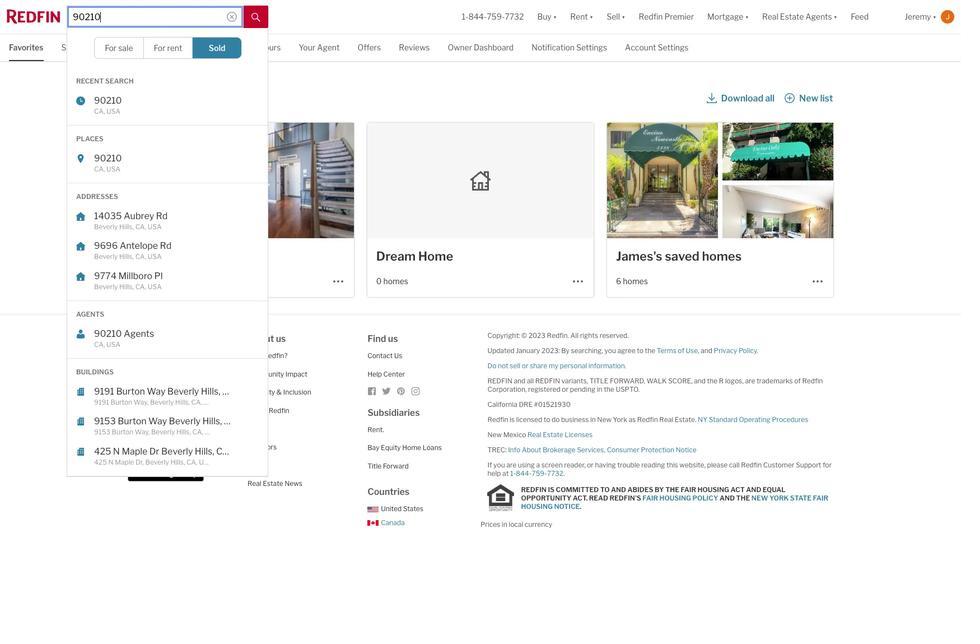 Task type: locate. For each thing, give the bounding box(es) containing it.
home right dream on the left top of page
[[419, 249, 454, 263]]

homes for 0 homes
[[384, 276, 409, 286]]

7732 left buy
[[505, 12, 524, 22]]

home left loans
[[403, 443, 422, 452]]

photo of 5460 white oak ave unit d210, encino, ca 91316 image
[[723, 185, 834, 265]]

or right sell
[[522, 362, 529, 370]]

us right join
[[146, 334, 156, 344]]

▾ right mortgage
[[746, 12, 749, 22]]

1 ▾ from the left
[[554, 12, 557, 22]]

844- up owner dashboard link
[[469, 12, 487, 22]]

1 settings from the left
[[577, 43, 608, 52]]

2 90210 link from the top
[[94, 153, 234, 164]]

hills, down the antelope
[[119, 252, 134, 261]]

0 vertical spatial way,
[[134, 398, 149, 406]]

settings inside notification settings link
[[577, 43, 608, 52]]

▾ for sell ▾
[[622, 12, 626, 22]]

759- for 1-844-759-7732 .
[[532, 469, 547, 478]]

2 horizontal spatial fair
[[814, 494, 829, 502]]

0 vertical spatial agent
[[317, 43, 340, 52]]

▾ inside mortgage ▾ dropdown button
[[746, 12, 749, 22]]

and right to
[[611, 485, 627, 494]]

1 90210 link from the top
[[94, 95, 234, 106]]

0 vertical spatial home
[[237, 43, 259, 52]]

2 vertical spatial agents
[[124, 328, 154, 339]]

notification settings
[[532, 43, 608, 52]]

2 settings from the left
[[658, 43, 689, 52]]

news
[[285, 479, 303, 487]]

1 vertical spatial 759-
[[532, 469, 547, 478]]

2 horizontal spatial or
[[587, 461, 594, 469]]

photo of 5328 newcastle ave unit 12, encino, ca 91316 image
[[608, 123, 719, 238]]

844- left "a"
[[516, 469, 532, 478]]

equal
[[763, 485, 786, 494]]

1 horizontal spatial about
[[522, 446, 542, 454]]

0 vertical spatial ,
[[698, 346, 700, 355]]

new mexico real estate licenses
[[488, 430, 593, 439]]

0 vertical spatial 90210 ca, usa
[[94, 95, 122, 115]]

settings down premier
[[658, 43, 689, 52]]

redfin right the trademarks
[[803, 377, 824, 385]]

ca, inside 9774 millboro pl beverly hills, ca, usa
[[135, 282, 146, 291]]

homes for find homes faster
[[148, 407, 177, 418]]

1 vertical spatial new
[[598, 415, 612, 424]]

1- up owner on the left top
[[462, 12, 469, 22]]

1 horizontal spatial in
[[591, 415, 596, 424]]

usa down 14035 aubrey rd link
[[148, 222, 162, 231]]

maple left dr,
[[115, 458, 134, 466]]

2 425 from the top
[[94, 458, 107, 466]]

trec: info about brokerage services , consumer protection notice
[[488, 446, 697, 454]]

1 vertical spatial 1-
[[511, 469, 516, 478]]

redfin right call
[[742, 461, 762, 469]]

the left terms
[[645, 346, 656, 355]]

6 ▾ from the left
[[934, 12, 937, 22]]

way, inside 9153 burton way beverly hills, ca, 90210 9153 burton way, beverly hills, ca, usa
[[135, 428, 150, 436]]

425 left dr,
[[94, 458, 107, 466]]

estate for news
[[263, 479, 283, 487]]

0 vertical spatial 1-844-759-7732 link
[[462, 12, 524, 22]]

1 horizontal spatial settings
[[658, 43, 689, 52]]

your agent link
[[299, 34, 340, 60]]

agent
[[317, 43, 340, 52], [164, 351, 184, 360]]

to left do
[[544, 415, 551, 424]]

1 vertical spatial way,
[[135, 428, 150, 436]]

1 vertical spatial agent
[[164, 351, 184, 360]]

redfin pinterest image
[[397, 387, 406, 396]]

at right life
[[261, 406, 267, 414]]

1 vertical spatial all
[[527, 377, 534, 385]]

1-844-759-7732
[[462, 12, 524, 22]]

are inside if you are using a screen reader, or having trouble reading this website, please call redfin customer support for help at
[[507, 461, 517, 469]]

2 vertical spatial new
[[488, 430, 502, 439]]

dr
[[150, 446, 159, 457]]

usa left join
[[107, 340, 121, 348]]

us for join us
[[146, 334, 156, 344]]

0 vertical spatial or
[[522, 362, 529, 370]]

policy
[[693, 494, 719, 502]]

hills, inside 9774 millboro pl beverly hills, ca, usa
[[119, 282, 134, 291]]

about up the using
[[522, 446, 542, 454]]

and right use
[[701, 346, 713, 355]]

4 ▾ from the left
[[746, 12, 749, 22]]

0 horizontal spatial the
[[666, 485, 680, 494]]

0 vertical spatial rd
[[156, 210, 168, 221]]

way, up dr
[[135, 428, 150, 436]]

mortgage ▾ button
[[708, 0, 749, 34]]

agents down 9774 on the top left of page
[[76, 310, 104, 318]]

redfin instagram image
[[412, 387, 420, 396]]

▾ for buy ▾
[[554, 12, 557, 22]]

▾ inside buy ▾ dropdown button
[[554, 12, 557, 22]]

425
[[94, 446, 111, 457], [94, 458, 107, 466]]

way, for 9153
[[135, 428, 150, 436]]

1 horizontal spatial or
[[562, 385, 569, 393]]

maple up dr,
[[122, 446, 148, 457]]

way
[[147, 386, 166, 397], [149, 416, 167, 427]]

2 horizontal spatial housing
[[698, 485, 730, 494]]

▾ for jeremy ▾
[[934, 12, 937, 22]]

california
[[488, 400, 518, 409]]

way up dr
[[149, 416, 167, 427]]

for left sale at left
[[105, 43, 117, 53]]

hills, inside 14035 aubrey rd beverly hills, ca, usa
[[119, 222, 134, 231]]

0 horizontal spatial 759-
[[487, 12, 505, 22]]

7732 for 1-844-759-7732 .
[[547, 469, 564, 478]]

in right business
[[591, 415, 596, 424]]

1-844-759-7732 link up dashboard
[[462, 12, 524, 22]]

way inside 9191 burton way beverly hills, ca, 90210 9191 burton way, beverly hills, ca, usa
[[147, 386, 166, 397]]

estate inside dropdown button
[[781, 12, 804, 22]]

rd inside 14035 aubrey rd beverly hills, ca, usa
[[156, 210, 168, 221]]

new for new mexico real estate licenses
[[488, 430, 502, 439]]

or down services
[[587, 461, 594, 469]]

90210 ca, usa down places at the left top
[[94, 153, 122, 173]]

way for 9191
[[147, 386, 166, 397]]

1 vertical spatial are
[[507, 461, 517, 469]]

0 vertical spatial 1-
[[462, 12, 469, 22]]

and right policy
[[720, 494, 735, 502]]

agents up become
[[124, 328, 154, 339]]

the inside redfin is committed to and abides by the fair housing act and equal opportunity act. read redfin's
[[666, 485, 680, 494]]

1 horizontal spatial agent
[[317, 43, 340, 52]]

california dre #01521930
[[488, 400, 571, 409]]

fair inside "new york state fair housing notice"
[[814, 494, 829, 502]]

1
[[137, 276, 140, 286]]

title
[[590, 377, 609, 385]]

saved right 'james's' at the right top of the page
[[665, 249, 700, 263]]

0 vertical spatial way
[[147, 386, 166, 397]]

0 horizontal spatial agent
[[164, 351, 184, 360]]

2 vertical spatial or
[[587, 461, 594, 469]]

redfin for is
[[522, 485, 547, 494]]

us up redfin?
[[276, 334, 286, 344]]

updated
[[488, 346, 515, 355]]

425 n maple dr beverly hills, ca, 90210 link
[[94, 446, 261, 457]]

rd for 14035 aubrey rd
[[156, 210, 168, 221]]

committed
[[556, 485, 599, 494]]

r
[[720, 377, 724, 385]]

1-844-759-7732 .
[[511, 469, 565, 478]]

1 horizontal spatial 7732
[[547, 469, 564, 478]]

home left tours
[[237, 43, 259, 52]]

1 horizontal spatial agents
[[124, 328, 154, 339]]

real estate news
[[248, 479, 303, 487]]

become an agent button
[[128, 351, 184, 360]]

are right "logos,"
[[746, 377, 756, 385]]

terms of use link
[[657, 346, 698, 355]]

homes
[[195, 249, 234, 263], [703, 249, 742, 263], [384, 276, 409, 286], [623, 276, 648, 286], [148, 407, 177, 418]]

usa down 9696 antelope rd link
[[148, 252, 162, 261]]

0 horizontal spatial saved
[[157, 249, 192, 263]]

▾ right sell
[[622, 12, 626, 22]]

house
[[159, 43, 183, 52]]

2 horizontal spatial estate
[[781, 12, 804, 22]]

1 horizontal spatial the
[[645, 346, 656, 355]]

the left r
[[708, 377, 718, 385]]

sold
[[209, 43, 226, 53]]

redfin down 1-844-759-7732 .
[[522, 485, 547, 494]]

settings inside account settings link
[[658, 43, 689, 52]]

90210 inside '425 n maple dr beverly hills, ca, 90210 425 n maple dr, beverly hills, ca, usa'
[[233, 446, 261, 457]]

0 horizontal spatial 844-
[[469, 12, 487, 22]]

0 horizontal spatial new
[[488, 430, 502, 439]]

consumer protection notice link
[[607, 446, 697, 454]]

759- for 1-844-759-7732
[[487, 12, 505, 22]]

1 horizontal spatial us
[[276, 334, 286, 344]]

favorites
[[9, 43, 43, 52]]

the left new
[[737, 494, 751, 502]]

1 horizontal spatial of
[[795, 377, 801, 385]]

careers
[[128, 388, 152, 396]]

millboro
[[119, 270, 153, 281]]

rd right my
[[160, 240, 172, 251]]

new inside button
[[800, 93, 819, 104]]

customer
[[764, 461, 795, 469]]

2 90210 ca, usa from the top
[[94, 153, 122, 173]]

usa down the 9153 burton way beverly hills, ca, 90210 link
[[205, 428, 219, 436]]

for sale
[[105, 43, 133, 53]]

7732
[[505, 12, 524, 22], [547, 469, 564, 478]]

0 vertical spatial at
[[261, 406, 267, 414]]

or left pending
[[562, 385, 569, 393]]

in right pending
[[597, 385, 603, 393]]

rd inside 9696 antelope rd beverly hills, ca, usa
[[160, 240, 172, 251]]

0 vertical spatial 425
[[94, 446, 111, 457]]

1 horizontal spatial find
[[368, 334, 386, 344]]

1 horizontal spatial at
[[503, 469, 509, 478]]

7732 up is
[[547, 469, 564, 478]]

2 vertical spatial in
[[502, 520, 508, 529]]

0 vertical spatial you
[[605, 346, 617, 355]]

agents inside dropdown button
[[806, 12, 833, 22]]

about up the why
[[248, 334, 274, 344]]

▾ inside real estate agents ▾ link
[[834, 12, 838, 22]]

1 for from the left
[[105, 43, 117, 53]]

0 vertical spatial 7732
[[505, 12, 524, 22]]

us up us
[[388, 334, 398, 344]]

▾ inside rent ▾ dropdown button
[[590, 12, 594, 22]]

option group containing for sale
[[94, 37, 242, 59]]

2 ▾ from the left
[[590, 12, 594, 22]]

clear input button
[[227, 12, 237, 22]]

0 vertical spatial of
[[678, 346, 685, 355]]

redfin and all redfin variants, title forward, walk score, and the r logos, are trademarks of redfin corporation, registered or pending in the uspto.
[[488, 377, 824, 393]]

City, Address, School, Agent, ZIP search field
[[67, 6, 244, 28]]

0 horizontal spatial are
[[507, 461, 517, 469]]

425 left dr
[[94, 446, 111, 457]]

of left use
[[678, 346, 685, 355]]

6 homes
[[617, 276, 648, 286]]

using
[[518, 461, 535, 469]]

new up trec:
[[488, 430, 502, 439]]

beverly inside 9696 antelope rd beverly hills, ca, usa
[[94, 252, 118, 261]]

redfin left is
[[488, 415, 509, 424]]

hills,
[[119, 222, 134, 231], [119, 252, 134, 261], [119, 282, 134, 291], [201, 386, 221, 397], [175, 398, 190, 406], [203, 416, 222, 427], [176, 428, 191, 436], [195, 446, 214, 457], [171, 458, 185, 466]]

2 for from the left
[[154, 43, 166, 53]]

inclusion
[[283, 388, 311, 396]]

2 9153 from the top
[[94, 428, 110, 436]]

redfin left premier
[[639, 12, 663, 22]]

redfin.
[[547, 331, 569, 340]]

not
[[498, 362, 509, 370]]

1 horizontal spatial fair
[[681, 485, 697, 494]]

by
[[562, 346, 570, 355]]

1 90210 ca, usa from the top
[[94, 95, 122, 115]]

2 horizontal spatial and
[[747, 485, 762, 494]]

for rent
[[154, 43, 182, 53]]

investors
[[248, 443, 277, 451]]

1 us from the left
[[146, 334, 156, 344]]

trouble
[[618, 461, 640, 469]]

redfin premier button
[[633, 0, 701, 34]]

844- for 1-844-759-7732
[[469, 12, 487, 22]]

find for find homes faster
[[128, 407, 146, 418]]

the
[[645, 346, 656, 355], [708, 377, 718, 385], [604, 385, 615, 393]]

usa inside 90210 agents ca, usa
[[107, 340, 121, 348]]

to right agree
[[637, 346, 644, 355]]

agent inside 'link'
[[317, 43, 340, 52]]

rent ▾
[[571, 12, 594, 22]]

business
[[562, 415, 589, 424]]

new for new list
[[800, 93, 819, 104]]

0 vertical spatial are
[[746, 377, 756, 385]]

0 vertical spatial estate
[[781, 12, 804, 22]]

usa down the 425 n maple dr beverly hills, ca, 90210 link
[[199, 458, 213, 466]]

1 vertical spatial 425
[[94, 458, 107, 466]]

all right download
[[766, 93, 775, 104]]

of inside redfin and all redfin variants, title forward, walk score, and the r logos, are trademarks of redfin corporation, registered or pending in the uspto.
[[795, 377, 801, 385]]

n
[[113, 446, 120, 457], [108, 458, 114, 466]]

n left dr,
[[108, 458, 114, 466]]

0 vertical spatial 844-
[[469, 12, 487, 22]]

0 horizontal spatial for
[[105, 43, 117, 53]]

1 horizontal spatial are
[[746, 377, 756, 385]]

notification
[[532, 43, 575, 52]]

real inside dropdown button
[[763, 12, 779, 22]]

find homes faster
[[128, 407, 204, 418]]

beverly
[[94, 222, 118, 231], [94, 252, 118, 261], [94, 282, 118, 291], [168, 386, 199, 397], [150, 398, 174, 406], [169, 416, 201, 427], [151, 428, 175, 436], [161, 446, 193, 457], [145, 458, 169, 466]]

way, inside 9191 burton way beverly hills, ca, 90210 9191 burton way, beverly hills, ca, usa
[[134, 398, 149, 406]]

usa inside '425 n maple dr beverly hills, ca, 90210 425 n maple dr, beverly hills, ca, usa'
[[199, 458, 213, 466]]

housing inside "new york state fair housing notice"
[[522, 502, 553, 510]]

. down agree
[[625, 362, 627, 370]]

hills, down aubrey
[[119, 222, 134, 231]]

0 horizontal spatial at
[[261, 406, 267, 414]]

faster
[[179, 407, 204, 418]]

saved
[[157, 249, 192, 263], [665, 249, 700, 263]]

home tours
[[237, 43, 281, 52]]

0 horizontal spatial settings
[[577, 43, 608, 52]]

usa inside 9774 millboro pl beverly hills, ca, usa
[[148, 282, 162, 291]]

home
[[142, 276, 163, 286]]

beverly inside 14035 aubrey rd beverly hills, ca, usa
[[94, 222, 118, 231]]

home
[[237, 43, 259, 52], [419, 249, 454, 263], [403, 443, 422, 452]]

fair
[[681, 485, 697, 494], [643, 494, 659, 502], [814, 494, 829, 502]]

1 saved from the left
[[157, 249, 192, 263]]

you
[[605, 346, 617, 355], [494, 461, 505, 469]]

usa inside 9696 antelope rd beverly hills, ca, usa
[[148, 252, 162, 261]]

james's saved homes
[[617, 249, 742, 263]]

For rent radio
[[144, 38, 193, 58]]

rent
[[571, 12, 588, 22]]

0 horizontal spatial all
[[527, 377, 534, 385]]

redfin inside redfin is committed to and abides by the fair housing act and equal opportunity act. read redfin's
[[522, 485, 547, 494]]

agent right an
[[164, 351, 184, 360]]

1 vertical spatial to
[[544, 415, 551, 424]]

in left local
[[502, 520, 508, 529]]

0 vertical spatial agents
[[806, 12, 833, 22]]

0 horizontal spatial us
[[146, 334, 156, 344]]

help center
[[368, 370, 405, 378]]

▾ left user photo
[[934, 12, 937, 22]]

1 horizontal spatial for
[[154, 43, 166, 53]]

redfin
[[639, 12, 663, 22], [803, 377, 824, 385], [269, 406, 290, 414], [488, 415, 509, 424], [638, 415, 658, 424], [742, 461, 762, 469]]

by
[[655, 485, 665, 494]]

1 vertical spatial find
[[128, 407, 146, 418]]

way for 9153
[[149, 416, 167, 427]]

agents inside 90210 agents ca, usa
[[124, 328, 154, 339]]

1 horizontal spatial 1-
[[511, 469, 516, 478]]

0 vertical spatial all
[[766, 93, 775, 104]]

state
[[791, 494, 812, 502]]

settings
[[577, 43, 608, 52], [658, 43, 689, 52]]

tours
[[261, 43, 281, 52]]

policy
[[739, 346, 758, 355]]

1 vertical spatial rd
[[160, 240, 172, 251]]

1 vertical spatial n
[[108, 458, 114, 466]]

forward,
[[610, 377, 646, 385]]

and right act
[[747, 485, 762, 494]]

you up information
[[605, 346, 617, 355]]

2 vertical spatial home
[[403, 443, 422, 452]]

hills, down the 425 n maple dr beverly hills, ca, 90210 link
[[171, 458, 185, 466]]

1 vertical spatial estate
[[543, 430, 564, 439]]

1 vertical spatial home
[[419, 249, 454, 263]]

0 vertical spatial 9191
[[94, 386, 114, 397]]

0 horizontal spatial ,
[[605, 446, 606, 454]]

▾ right buy
[[554, 12, 557, 22]]

0 horizontal spatial estate
[[263, 479, 283, 487]]

▾ for mortgage ▾
[[746, 12, 749, 22]]

procedures
[[772, 415, 809, 424]]

james's
[[617, 249, 663, 263]]

the right by
[[666, 485, 680, 494]]

hills, left 1
[[119, 282, 134, 291]]

1 vertical spatial 90210 ca, usa
[[94, 153, 122, 173]]

impact
[[286, 370, 308, 378]]

do not sell or share my personal information link
[[488, 362, 625, 370]]

having
[[596, 461, 616, 469]]

real
[[763, 12, 779, 22], [660, 415, 674, 424], [528, 430, 542, 439], [248, 479, 262, 487]]

careers button
[[128, 388, 152, 396]]

0 horizontal spatial about
[[248, 334, 274, 344]]

1- for 1-844-759-7732 .
[[511, 469, 516, 478]]

all inside download all button
[[766, 93, 775, 104]]

usa inside 9153 burton way beverly hills, ca, 90210 9153 burton way, beverly hills, ca, usa
[[205, 428, 219, 436]]

1-844-759-7732 link up is
[[511, 469, 564, 478]]

way, down careers button
[[134, 398, 149, 406]]

new left list in the top of the page
[[800, 93, 819, 104]]

settings down rent ▾ button
[[577, 43, 608, 52]]

▾ inside sell ▾ dropdown button
[[622, 12, 626, 22]]

dr,
[[136, 458, 144, 466]]

3 ▾ from the left
[[622, 12, 626, 22]]

usa down search
[[107, 107, 121, 115]]

agent right your
[[317, 43, 340, 52]]

fair inside redfin is committed to and abides by the fair housing act and equal opportunity act. read redfin's
[[681, 485, 697, 494]]

buy ▾ button
[[538, 0, 557, 34]]

usa down pl
[[148, 282, 162, 291]]

agents left feed in the right top of the page
[[806, 12, 833, 22]]

1 425 from the top
[[94, 446, 111, 457]]

real right mortgage ▾
[[763, 12, 779, 22]]

for left rent
[[154, 43, 166, 53]]

use
[[686, 346, 698, 355]]

of right the trademarks
[[795, 377, 801, 385]]

5 ▾ from the left
[[834, 12, 838, 22]]

1 vertical spatial 9191
[[94, 398, 109, 406]]

photo of 5460 white oak ave., #j303, encino, ca 91316 image
[[723, 123, 834, 180]]

0 horizontal spatial housing
[[522, 502, 553, 510]]

2 us from the left
[[276, 334, 286, 344]]

2 horizontal spatial agents
[[806, 12, 833, 22]]

0 vertical spatial new
[[800, 93, 819, 104]]

all down share
[[527, 377, 534, 385]]

find down 'careers'
[[128, 407, 146, 418]]

1 9153 from the top
[[94, 416, 116, 427]]

0 horizontal spatial you
[[494, 461, 505, 469]]

2 horizontal spatial in
[[597, 385, 603, 393]]

find for find us
[[368, 334, 386, 344]]

90210 link
[[94, 95, 234, 106], [94, 153, 234, 164]]

a
[[537, 461, 540, 469]]

2 saved from the left
[[665, 249, 700, 263]]

join us
[[128, 334, 156, 344]]

fair housing policy and the
[[643, 494, 752, 502]]

1 horizontal spatial 759-
[[532, 469, 547, 478]]

rd right aubrey
[[156, 210, 168, 221]]

center
[[384, 370, 405, 378]]

way inside 9153 burton way beverly hills, ca, 90210 9153 burton way, beverly hills, ca, usa
[[149, 416, 167, 427]]

redfin inside redfin and all redfin variants, title forward, walk score, and the r logos, are trademarks of redfin corporation, registered or pending in the uspto.
[[803, 377, 824, 385]]

settings for account settings
[[658, 43, 689, 52]]

9153
[[94, 416, 116, 427], [94, 428, 110, 436]]

submit search image
[[252, 13, 261, 22]]

are inside redfin and all redfin variants, title forward, walk score, and the r logos, are trademarks of redfin corporation, registered or pending in the uspto.
[[746, 377, 756, 385]]

0 horizontal spatial in
[[502, 520, 508, 529]]

3 us from the left
[[388, 334, 398, 344]]

▾ right rent
[[590, 12, 594, 22]]

, left 'privacy'
[[698, 346, 700, 355]]

share
[[530, 362, 548, 370]]

usa up faster on the bottom
[[204, 398, 218, 406]]

option group
[[94, 37, 242, 59]]



Task type: vqa. For each thing, say whether or not it's contained in the screenshot.
Agent and clients image
no



Task type: describe. For each thing, give the bounding box(es) containing it.
prices in local currency
[[481, 520, 553, 529]]

at inside if you are using a screen reader, or having trouble reading this website, please call redfin customer support for help at
[[503, 469, 509, 478]]

download the redfin app from the google play store image
[[128, 459, 204, 481]]

redfin down "&"
[[269, 406, 290, 414]]

1 horizontal spatial new
[[598, 415, 612, 424]]

0 vertical spatial maple
[[122, 446, 148, 457]]

90210 agents ca, usa
[[94, 328, 154, 348]]

1 vertical spatial about
[[522, 446, 542, 454]]

bay equity home loans
[[368, 443, 442, 452]]

pl
[[154, 270, 163, 281]]

hills, down 9191 burton way beverly hills, ca, 90210 9191 burton way, beverly hills, ca, usa
[[203, 416, 222, 427]]

equal housing opportunity image
[[488, 484, 515, 511]]

844- for 1-844-759-7732 .
[[516, 469, 532, 478]]

licensed
[[517, 415, 543, 424]]

open house schedule link
[[138, 34, 219, 60]]

90210 link for places
[[94, 153, 234, 164]]

redfin premier
[[639, 12, 695, 22]]

list
[[821, 93, 834, 104]]

90210 ca, usa for places
[[94, 153, 122, 173]]

to
[[601, 485, 610, 494]]

rights
[[580, 331, 599, 340]]

my
[[549, 362, 559, 370]]

investors button
[[248, 443, 277, 451]]

redfin inside redfin premier button
[[639, 12, 663, 22]]

1 vertical spatial 1-844-759-7732 link
[[511, 469, 564, 478]]

redfin twitter image
[[382, 387, 391, 396]]

hills, down 9153 burton way beverly hills, ca, 90210 9153 burton way, beverly hills, ca, usa
[[195, 446, 214, 457]]

privacy
[[714, 346, 738, 355]]

9191 burton way beverly hills, ca, 90210 9191 burton way, beverly hills, ca, usa
[[94, 386, 267, 406]]

redfin facebook image
[[368, 387, 377, 396]]

home tours link
[[237, 34, 281, 60]]

for for for rent
[[154, 43, 166, 53]]

life at redfin button
[[248, 406, 290, 414]]

this
[[667, 461, 679, 469]]

hills, up faster on the bottom
[[201, 386, 221, 397]]

way, for 9191
[[134, 398, 149, 406]]

contact
[[368, 351, 393, 360]]

opportunity
[[522, 494, 572, 502]]

help
[[368, 370, 382, 378]]

act
[[731, 485, 745, 494]]

rd for 9696 antelope rd
[[160, 240, 172, 251]]

1 vertical spatial agents
[[76, 310, 104, 318]]

info
[[508, 446, 521, 454]]

. down 'committed'
[[580, 502, 582, 510]]

life at redfin
[[248, 406, 290, 414]]

read
[[589, 494, 609, 502]]

new list
[[800, 93, 834, 104]]

registered
[[529, 385, 561, 393]]

14035 aubrey rd beverly hills, ca, usa
[[94, 210, 168, 231]]

standard
[[710, 415, 738, 424]]

90210 inside 9191 burton way beverly hills, ca, 90210 9191 burton way, beverly hills, ca, usa
[[239, 386, 267, 397]]

favorites link
[[9, 34, 43, 60]]

united
[[381, 504, 402, 513]]

0 horizontal spatial and
[[611, 485, 627, 494]]

life
[[248, 406, 260, 414]]

equity
[[381, 443, 401, 452]]

90210 ca, usa for recent search
[[94, 95, 122, 115]]

saved for james's
[[665, 249, 700, 263]]

real down licensed
[[528, 430, 542, 439]]

real estate agents ▾ button
[[756, 0, 845, 34]]

9696
[[94, 240, 118, 251]]

reserved.
[[600, 331, 629, 340]]

join
[[128, 334, 144, 344]]

and down sell
[[514, 377, 526, 385]]

contact us button
[[368, 351, 403, 360]]

1 horizontal spatial the
[[737, 494, 751, 502]]

1- for 1-844-759-7732
[[462, 12, 469, 22]]

agree
[[618, 346, 636, 355]]

0 homes
[[377, 276, 409, 286]]

redfin inside if you are using a screen reader, or having trouble reading this website, please call redfin customer support for help at
[[742, 461, 762, 469]]

saved searches link
[[61, 34, 120, 60]]

redfin for and
[[488, 377, 513, 385]]

pending
[[570, 385, 596, 393]]

ca, inside 14035 aubrey rd beverly hills, ca, usa
[[135, 222, 146, 231]]

copyright: © 2023 redfin. all rights reserved.
[[488, 331, 629, 340]]

buy
[[538, 12, 552, 22]]

new
[[752, 494, 769, 502]]

90210 inside 90210 agents ca, usa
[[94, 328, 122, 339]]

0 vertical spatial n
[[113, 446, 120, 457]]

usa inside 9191 burton way beverly hills, ca, 90210 9191 burton way, beverly hills, ca, usa
[[204, 398, 218, 406]]

90210 agents link
[[94, 328, 234, 339]]

buy ▾ button
[[531, 0, 564, 34]]

us flag image
[[368, 507, 379, 512]]

support
[[797, 461, 822, 469]]

forward
[[383, 462, 409, 470]]

photo of 5460 white oak ave unit g313, encino, ca 91316 image
[[128, 123, 354, 238]]

2 9191 from the top
[[94, 398, 109, 406]]

community
[[248, 370, 284, 378]]

logos,
[[726, 377, 744, 385]]

1 horizontal spatial and
[[720, 494, 735, 502]]

as
[[629, 415, 636, 424]]

you inside if you are using a screen reader, or having trouble reading this website, please call redfin customer support for help at
[[494, 461, 505, 469]]

1 horizontal spatial estate
[[543, 430, 564, 439]]

housing inside redfin is committed to and abides by the fair housing act and equal opportunity act. read redfin's
[[698, 485, 730, 494]]

us for about us
[[276, 334, 286, 344]]

canadian flag image
[[368, 520, 379, 526]]

&
[[277, 388, 282, 396]]

do
[[488, 362, 497, 370]]

download the redfin app on the apple app store image
[[128, 425, 204, 448]]

info about brokerage services link
[[508, 446, 605, 454]]

hills, down the 9153 burton way beverly hills, ca, 90210 link
[[176, 428, 191, 436]]

information
[[589, 362, 625, 370]]

sell
[[510, 362, 521, 370]]

york
[[770, 494, 789, 502]]

ca, inside 90210 agents ca, usa
[[94, 340, 105, 348]]

redfin down my
[[536, 377, 560, 385]]

january
[[516, 346, 540, 355]]

real down investors button
[[248, 479, 262, 487]]

all inside redfin and all redfin variants, title forward, walk score, and the r logos, are trademarks of redfin corporation, registered or pending in the uspto.
[[527, 377, 534, 385]]

425 n maple dr beverly hills, ca, 90210 425 n maple dr, beverly hills, ca, usa
[[94, 446, 261, 466]]

currency
[[525, 520, 553, 529]]

user photo image
[[942, 10, 955, 24]]

antelope
[[120, 240, 158, 251]]

9191 burton way beverly hills, ca, 90210 link
[[94, 386, 267, 397]]

1 vertical spatial maple
[[115, 458, 134, 466]]

for for for sale
[[105, 43, 117, 53]]

ca, inside 9696 antelope rd beverly hills, ca, usa
[[135, 252, 146, 261]]

90210 inside 9153 burton way beverly hills, ca, 90210 9153 burton way, beverly hills, ca, usa
[[241, 416, 268, 427]]

. right the screen
[[564, 469, 565, 478]]

For sale radio
[[95, 38, 144, 58]]

redfin right as
[[638, 415, 658, 424]]

home inside home tours link
[[237, 43, 259, 52]]

searching,
[[571, 346, 604, 355]]

states
[[403, 504, 424, 513]]

reading
[[642, 461, 666, 469]]

▾ for rent ▾
[[590, 12, 594, 22]]

2 horizontal spatial the
[[708, 377, 718, 385]]

saved for my
[[157, 249, 192, 263]]

help
[[488, 469, 501, 478]]

search input image
[[227, 12, 237, 22]]

new list button
[[785, 88, 834, 109]]

Sold radio
[[193, 38, 242, 58]]

us for find us
[[388, 334, 398, 344]]

notification settings link
[[532, 34, 608, 60]]

0 horizontal spatial or
[[522, 362, 529, 370]]

bay equity home loans button
[[368, 443, 442, 452]]

sell ▾ button
[[600, 0, 633, 34]]

about us
[[248, 334, 286, 344]]

settings for notification settings
[[577, 43, 608, 52]]

0 vertical spatial to
[[637, 346, 644, 355]]

fair housing policy link
[[643, 494, 719, 502]]

rent ▾ button
[[564, 0, 600, 34]]

1 vertical spatial ,
[[605, 446, 606, 454]]

90210 link for recent search
[[94, 95, 234, 106]]

0 horizontal spatial of
[[678, 346, 685, 355]]

. right 'privacy'
[[758, 346, 759, 355]]

community impact button
[[248, 370, 308, 378]]

0 horizontal spatial fair
[[643, 494, 659, 502]]

1 horizontal spatial housing
[[660, 494, 692, 502]]

estate for agents
[[781, 12, 804, 22]]

prices
[[481, 520, 501, 529]]

usa up addresses
[[107, 165, 121, 173]]

or inside redfin and all redfin variants, title forward, walk score, and the r logos, are trademarks of redfin corporation, registered or pending in the uspto.
[[562, 385, 569, 393]]

and right score,
[[695, 377, 706, 385]]

canada link
[[368, 518, 405, 527]]

corporation,
[[488, 385, 527, 393]]

0 horizontal spatial the
[[604, 385, 615, 393]]

mexico
[[504, 430, 527, 439]]

1 horizontal spatial ,
[[698, 346, 700, 355]]

account
[[626, 43, 657, 52]]

protection
[[641, 446, 675, 454]]

homes for 6 homes
[[623, 276, 648, 286]]

beverly inside 9774 millboro pl beverly hills, ca, usa
[[94, 282, 118, 291]]

usa inside 14035 aubrey rd beverly hills, ca, usa
[[148, 222, 162, 231]]

real left estate.
[[660, 415, 674, 424]]

call
[[730, 461, 740, 469]]

in inside redfin and all redfin variants, title forward, walk score, and the r logos, are trademarks of redfin corporation, registered or pending in the uspto.
[[597, 385, 603, 393]]

hills, down 9191 burton way beverly hills, ca, 90210 link in the bottom of the page
[[175, 398, 190, 406]]

1 horizontal spatial you
[[605, 346, 617, 355]]

schedule
[[185, 43, 219, 52]]

0 horizontal spatial to
[[544, 415, 551, 424]]

1 9191 from the top
[[94, 386, 114, 397]]

9153 burton way beverly hills, ca, 90210 link
[[94, 416, 268, 427]]

countries
[[368, 487, 410, 497]]

or inside if you are using a screen reader, or having trouble reading this website, please call redfin customer support for help at
[[587, 461, 594, 469]]

1 vertical spatial in
[[591, 415, 596, 424]]

account settings link
[[626, 34, 689, 60]]

7732 for 1-844-759-7732
[[505, 12, 524, 22]]

dre
[[519, 400, 533, 409]]

hills, inside 9696 antelope rd beverly hills, ca, usa
[[119, 252, 134, 261]]

download all button
[[707, 88, 776, 109]]



